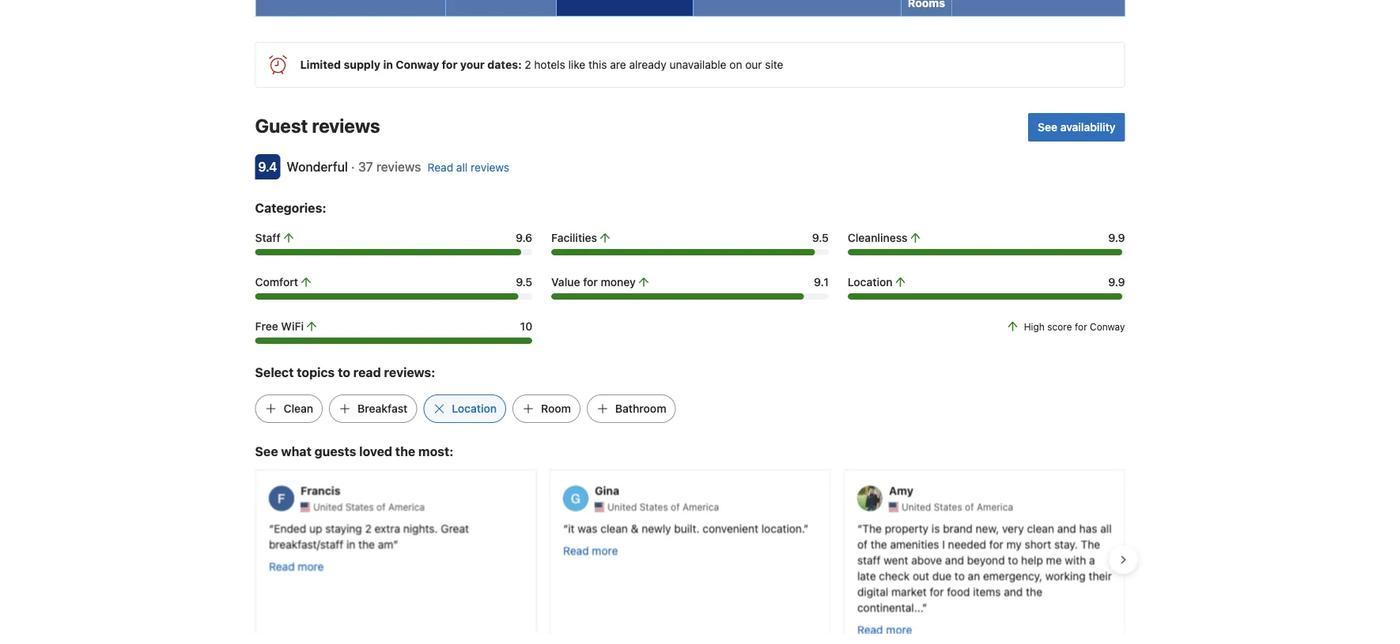 Task type: describe. For each thing, give the bounding box(es) containing it.
extra
[[374, 522, 400, 535]]

amenities
[[890, 538, 939, 551]]

united for francis
[[313, 502, 343, 513]]

of inside " the property is brand new, very clean and has all of the amenities i needed for my short stay. the staff went above and beyond to help me with a late check out due to an emergency, working their digital market for food items and the continental...
[[857, 538, 868, 551]]

working
[[1046, 569, 1086, 582]]

1 horizontal spatial and
[[1004, 585, 1023, 598]]

united states of america for extra
[[313, 502, 425, 513]]

read for " ended up staying 2 extra nights. great breakfast/staff in the am
[[269, 560, 295, 573]]

breakfast
[[358, 402, 408, 415]]

cleanliness
[[848, 231, 908, 244]]

of for extra
[[376, 502, 385, 513]]

" the property is brand new, very clean and has all of the amenities i needed for my short stay. the staff went above and beyond to help me with a late check out due to an emergency, working their digital market for food items and the continental...
[[857, 522, 1112, 614]]

facilities 9.5 meter
[[552, 249, 829, 255]]

amy
[[889, 484, 914, 497]]

high
[[1025, 321, 1045, 332]]

digital
[[857, 585, 889, 598]]

select
[[255, 365, 294, 380]]

conway for in
[[396, 58, 439, 71]]

states for &
[[640, 502, 668, 513]]

what
[[281, 444, 312, 459]]

·
[[351, 159, 355, 174]]

free wifi
[[255, 320, 304, 333]]

like
[[569, 58, 586, 71]]

staff 9.6 meter
[[255, 249, 533, 255]]

for down due
[[930, 585, 944, 598]]

see for see availability
[[1038, 121, 1058, 134]]

with
[[1065, 553, 1086, 567]]

united states of america image for amy
[[889, 502, 899, 512]]

location.
[[762, 522, 804, 535]]

1 horizontal spatial to
[[955, 569, 965, 582]]

0 vertical spatial all
[[457, 161, 468, 174]]

breakfast/staff
[[269, 538, 343, 551]]

" for ended up staying 2 extra nights. great breakfast/staff in the am
[[393, 538, 398, 551]]

" for the
[[857, 522, 862, 535]]

is
[[932, 522, 940, 535]]

clean
[[284, 402, 313, 415]]

united for amy
[[902, 502, 931, 513]]

very
[[1002, 522, 1024, 535]]

availability
[[1061, 121, 1116, 134]]

for left your
[[442, 58, 458, 71]]

unavailable
[[670, 58, 727, 71]]

staff
[[255, 231, 281, 244]]

united states of america for newly
[[607, 502, 719, 513]]

our
[[746, 58, 763, 71]]

read more for was
[[563, 544, 618, 557]]

the right the loved
[[396, 444, 416, 459]]

wonderful · 37 reviews
[[287, 159, 421, 174]]

in inside " ended up staying 2 extra nights. great breakfast/staff in the am
[[346, 538, 355, 551]]

" it was clean & newly built.  convenient location. "
[[563, 522, 809, 535]]

continental...
[[857, 601, 922, 614]]

9.9 for cleanliness
[[1109, 231, 1126, 244]]

states for brand
[[934, 502, 962, 513]]

select topics to read reviews:
[[255, 365, 436, 380]]

all inside " the property is brand new, very clean and has all of the amenities i needed for my short stay. the staff went above and beyond to help me with a late check out due to an emergency, working their digital market for food items and the continental...
[[1101, 522, 1112, 535]]

for right value
[[583, 276, 598, 289]]

this
[[589, 58, 607, 71]]

see availability
[[1038, 121, 1116, 134]]

" ended up staying 2 extra nights. great breakfast/staff in the am
[[269, 522, 469, 551]]

for right score
[[1075, 321, 1088, 332]]

reviews:
[[384, 365, 436, 380]]

high score for conway
[[1025, 321, 1126, 332]]

their
[[1089, 569, 1112, 582]]

scored 9.4 element
[[255, 154, 281, 179]]

read more for up
[[269, 560, 324, 573]]

property
[[885, 522, 929, 535]]

wonderful
[[287, 159, 348, 174]]

nights.
[[403, 522, 438, 535]]

guest
[[255, 115, 308, 137]]

1 vertical spatial the
[[1081, 538, 1101, 551]]

categories:
[[255, 200, 326, 215]]

site
[[766, 58, 784, 71]]

1 horizontal spatial read
[[428, 161, 454, 174]]

wifi
[[281, 320, 304, 333]]

are
[[610, 58, 627, 71]]

facilities
[[552, 231, 598, 244]]

" for it
[[563, 522, 568, 535]]

2 horizontal spatial and
[[1058, 522, 1077, 535]]

brand
[[943, 522, 973, 535]]

needed
[[948, 538, 987, 551]]

guest reviews
[[255, 115, 380, 137]]

10
[[520, 320, 533, 333]]

9.5 for comfort
[[516, 276, 533, 289]]

most:
[[419, 444, 454, 459]]

hotels
[[534, 58, 566, 71]]

1 clean from the left
[[601, 522, 628, 535]]

value
[[552, 276, 581, 289]]

short
[[1025, 538, 1052, 551]]

9.1
[[814, 276, 829, 289]]

for left the "my"
[[990, 538, 1004, 551]]

room
[[541, 402, 571, 415]]

gina
[[595, 484, 619, 497]]

ended
[[274, 522, 306, 535]]

me
[[1046, 553, 1062, 567]]

francis
[[300, 484, 340, 497]]

1 horizontal spatial 2
[[525, 58, 531, 71]]

items
[[973, 585, 1001, 598]]



Task type: vqa. For each thing, say whether or not it's contained in the screenshot.


Task type: locate. For each thing, give the bounding box(es) containing it.
location down cleanliness
[[848, 276, 893, 289]]

9.5 left value
[[516, 276, 533, 289]]

has
[[1080, 522, 1098, 535]]

2 horizontal spatial to
[[1008, 553, 1018, 567]]

in
[[383, 58, 393, 71], [346, 538, 355, 551]]

2 horizontal spatial states
[[934, 502, 962, 513]]

1 horizontal spatial united
[[607, 502, 637, 513]]

1 horizontal spatial location
[[848, 276, 893, 289]]

of for newly
[[671, 502, 680, 513]]

0 horizontal spatial read
[[269, 560, 295, 573]]

2 vertical spatial and
[[1004, 585, 1023, 598]]

this is a carousel with rotating slides. it displays featured reviews of the property. use the next and previous buttons to navigate. region
[[243, 463, 1138, 635]]

conway left your
[[396, 58, 439, 71]]

location 9.9 meter
[[848, 293, 1126, 300]]

0 horizontal spatial see
[[255, 444, 278, 459]]

new,
[[976, 522, 999, 535]]

staying
[[325, 522, 362, 535]]

to left read
[[338, 365, 351, 380]]

america for nights.
[[388, 502, 425, 513]]

see left what
[[255, 444, 278, 459]]

0 horizontal spatial 9.5
[[516, 276, 533, 289]]

a
[[1089, 553, 1095, 567]]

the
[[862, 522, 882, 535], [1081, 538, 1101, 551]]

united states of america image
[[300, 502, 310, 512], [889, 502, 899, 512]]

0 horizontal spatial 2
[[365, 522, 371, 535]]

0 horizontal spatial the
[[862, 522, 882, 535]]

score
[[1048, 321, 1073, 332]]

2 " from the left
[[563, 522, 568, 535]]

states up newly
[[640, 502, 668, 513]]

2 left extra
[[365, 522, 371, 535]]

supply
[[344, 58, 381, 71]]

america for very
[[977, 502, 1013, 513]]

the up staff
[[862, 522, 882, 535]]

0 horizontal spatial read more
[[269, 560, 324, 573]]

free
[[255, 320, 278, 333]]

0 vertical spatial conway
[[396, 58, 439, 71]]

1 vertical spatial 9.9
[[1109, 276, 1126, 289]]

of up brand
[[965, 502, 974, 513]]

read more
[[563, 544, 618, 557], [269, 560, 324, 573]]

and down "emergency," at bottom right
[[1004, 585, 1023, 598]]

loved
[[359, 444, 392, 459]]

comfort
[[255, 276, 298, 289]]

0 horizontal spatial read more button
[[269, 559, 324, 574]]

1 horizontal spatial read more button
[[563, 543, 618, 559]]

" up staff
[[857, 522, 862, 535]]

1 " from the left
[[269, 522, 274, 535]]

1 america from the left
[[388, 502, 425, 513]]

guest reviews element
[[255, 113, 1023, 138]]

and down i
[[945, 553, 964, 567]]

on
[[730, 58, 743, 71]]

0 horizontal spatial clean
[[601, 522, 628, 535]]

1 vertical spatial read more
[[269, 560, 324, 573]]

states up staying
[[345, 502, 374, 513]]

0 horizontal spatial location
[[452, 402, 497, 415]]

the
[[396, 444, 416, 459], [358, 538, 375, 551], [871, 538, 887, 551], [1026, 585, 1043, 598]]

read down breakfast/staff
[[269, 560, 295, 573]]

dates:
[[488, 58, 522, 71]]

of up extra
[[376, 502, 385, 513]]

1 vertical spatial conway
[[1091, 321, 1126, 332]]

0 horizontal spatial "
[[269, 522, 274, 535]]

beyond
[[967, 553, 1005, 567]]

already
[[630, 58, 667, 71]]

2 clean from the left
[[1027, 522, 1055, 535]]

reviews
[[312, 115, 380, 137], [377, 159, 421, 174], [471, 161, 510, 174]]

united states of america up brand
[[902, 502, 1013, 513]]

see left 'availability'
[[1038, 121, 1058, 134]]

more down breakfast/staff
[[298, 560, 324, 573]]

conway for for
[[1091, 321, 1126, 332]]

" for the property is brand new, very clean and has all of the amenities i needed for my short stay. the staff went above and beyond to help me with a late check out due to an emergency, working their digital market for food items and the continental...
[[922, 601, 927, 614]]

read more button for was
[[563, 543, 618, 559]]

1 vertical spatial read
[[563, 544, 589, 557]]

read more button for up
[[269, 559, 324, 574]]

" down market
[[922, 601, 927, 614]]

united states of america up extra
[[313, 502, 425, 513]]

great
[[441, 522, 469, 535]]

clean inside " the property is brand new, very clean and has all of the amenities i needed for my short stay. the staff went above and beyond to help me with a late check out due to an emergency, working their digital market for food items and the continental...
[[1027, 522, 1055, 535]]

0 horizontal spatial united states of america image
[[300, 502, 310, 512]]

see what guests loved the most:
[[255, 444, 454, 459]]

0 vertical spatial 9.9
[[1109, 231, 1126, 244]]

topics
[[297, 365, 335, 380]]

and
[[1058, 522, 1077, 535], [945, 553, 964, 567], [1004, 585, 1023, 598]]

2 9.9 from the top
[[1109, 276, 1126, 289]]

1 horizontal spatial the
[[1081, 538, 1101, 551]]

0 vertical spatial and
[[1058, 522, 1077, 535]]

was
[[578, 522, 598, 535]]

" left was
[[563, 522, 568, 535]]

" for ended
[[269, 522, 274, 535]]

0 vertical spatial read more
[[563, 544, 618, 557]]

2 states from the left
[[640, 502, 668, 513]]

0 vertical spatial read
[[428, 161, 454, 174]]

read right '37'
[[428, 161, 454, 174]]

rated wonderful element
[[287, 159, 348, 174]]

your
[[460, 58, 485, 71]]

check
[[879, 569, 910, 582]]

0 horizontal spatial states
[[345, 502, 374, 513]]

of
[[376, 502, 385, 513], [671, 502, 680, 513], [965, 502, 974, 513], [857, 538, 868, 551]]

more for up
[[298, 560, 324, 573]]

0 vertical spatial more
[[592, 544, 618, 557]]

2 horizontal spatial "
[[922, 601, 927, 614]]

1 9.9 from the top
[[1109, 231, 1126, 244]]

united states of america for new,
[[902, 502, 1013, 513]]

1 vertical spatial and
[[945, 553, 964, 567]]

of up staff
[[857, 538, 868, 551]]

3 states from the left
[[934, 502, 962, 513]]

of for new,
[[965, 502, 974, 513]]

emergency,
[[983, 569, 1043, 582]]

2 america from the left
[[682, 502, 719, 513]]

read all reviews
[[428, 161, 510, 174]]

clean left &
[[601, 522, 628, 535]]

1 united states of america from the left
[[313, 502, 425, 513]]

0 vertical spatial location
[[848, 276, 893, 289]]

clean up short at the bottom of the page
[[1027, 522, 1055, 535]]

1 horizontal spatial see
[[1038, 121, 1058, 134]]

united down the francis
[[313, 502, 343, 513]]

see inside button
[[1038, 121, 1058, 134]]

1 united from the left
[[313, 502, 343, 513]]

the down "emergency," at bottom right
[[1026, 585, 1043, 598]]

in down staying
[[346, 538, 355, 551]]

went
[[884, 553, 908, 567]]

2 horizontal spatial read
[[563, 544, 589, 557]]

1 vertical spatial "
[[393, 538, 398, 551]]

0 vertical spatial the
[[862, 522, 882, 535]]

2 vertical spatial "
[[922, 601, 927, 614]]

location up most:
[[452, 402, 497, 415]]

the left the am on the left bottom of page
[[358, 538, 375, 551]]

" down extra
[[393, 538, 398, 551]]

37
[[358, 159, 373, 174]]

0 vertical spatial 2
[[525, 58, 531, 71]]

1 vertical spatial 2
[[365, 522, 371, 535]]

united states of america image down the francis
[[300, 502, 310, 512]]

1 vertical spatial more
[[298, 560, 324, 573]]

0 horizontal spatial america
[[388, 502, 425, 513]]

see for see what guests loved the most:
[[255, 444, 278, 459]]

my
[[1007, 538, 1022, 551]]

1 vertical spatial 9.5
[[516, 276, 533, 289]]

9.5 for facilities
[[813, 231, 829, 244]]

3 " from the left
[[857, 522, 862, 535]]

united states of america up newly
[[607, 502, 719, 513]]

2 horizontal spatial "
[[857, 522, 862, 535]]

states up brand
[[934, 502, 962, 513]]

clean
[[601, 522, 628, 535], [1027, 522, 1055, 535]]

0 vertical spatial in
[[383, 58, 393, 71]]

limited
[[300, 58, 341, 71]]

1 horizontal spatial states
[[640, 502, 668, 513]]

2 united states of america from the left
[[607, 502, 719, 513]]

more down was
[[592, 544, 618, 557]]

1 horizontal spatial more
[[592, 544, 618, 557]]

united states of america
[[313, 502, 425, 513], [607, 502, 719, 513], [902, 502, 1013, 513]]

an
[[968, 569, 980, 582]]

1 horizontal spatial 9.5
[[813, 231, 829, 244]]

conway right score
[[1091, 321, 1126, 332]]

the inside " ended up staying 2 extra nights. great breakfast/staff in the am
[[358, 538, 375, 551]]

3 united states of america from the left
[[902, 502, 1013, 513]]

read more down breakfast/staff
[[269, 560, 324, 573]]

read more button down was
[[563, 543, 618, 559]]

1 vertical spatial location
[[452, 402, 497, 415]]

united states of america image
[[595, 502, 604, 512]]

2 vertical spatial to
[[955, 569, 965, 582]]

2 united states of america image from the left
[[889, 502, 899, 512]]

review categories element
[[255, 198, 326, 217]]

help
[[1021, 553, 1043, 567]]

0 vertical spatial "
[[804, 522, 809, 535]]

0 vertical spatial to
[[338, 365, 351, 380]]

1 vertical spatial in
[[346, 538, 355, 551]]

staff
[[857, 553, 881, 567]]

0 horizontal spatial in
[[346, 538, 355, 551]]

3 united from the left
[[902, 502, 931, 513]]

i
[[942, 538, 945, 551]]

cleanliness 9.9 meter
[[848, 249, 1126, 255]]

see availability button
[[1029, 113, 1126, 141]]

food
[[947, 585, 970, 598]]

"
[[804, 522, 809, 535], [393, 538, 398, 551], [922, 601, 927, 614]]

1 horizontal spatial united states of america image
[[889, 502, 899, 512]]

0 vertical spatial 9.5
[[813, 231, 829, 244]]

and up the stay.
[[1058, 522, 1077, 535]]

1 horizontal spatial "
[[563, 522, 568, 535]]

&
[[631, 522, 639, 535]]

america up new,
[[977, 502, 1013, 513]]

1 horizontal spatial all
[[1101, 522, 1112, 535]]

2 left hotels
[[525, 58, 531, 71]]

built.
[[674, 522, 700, 535]]

read more down was
[[563, 544, 618, 557]]

0 horizontal spatial "
[[393, 538, 398, 551]]

it
[[568, 522, 575, 535]]

bathroom
[[616, 402, 667, 415]]

up
[[309, 522, 322, 535]]

2 vertical spatial read
[[269, 560, 295, 573]]

9.9 for location
[[1109, 276, 1126, 289]]

read more button down breakfast/staff
[[269, 559, 324, 574]]

" right convenient
[[804, 522, 809, 535]]

value for money 9.1 meter
[[552, 293, 829, 300]]

3 america from the left
[[977, 502, 1013, 513]]

money
[[601, 276, 636, 289]]

0 horizontal spatial all
[[457, 161, 468, 174]]

of up " it was clean & newly built.  convenient location. "
[[671, 502, 680, 513]]

reviews inside guest reviews element
[[312, 115, 380, 137]]

to
[[338, 365, 351, 380], [1008, 553, 1018, 567], [955, 569, 965, 582]]

1 horizontal spatial united states of america
[[607, 502, 719, 513]]

2 horizontal spatial america
[[977, 502, 1013, 513]]

" inside " the property is brand new, very clean and has all of the amenities i needed for my short stay. the staff went above and beyond to help me with a late check out due to an emergency, working their digital market for food items and the continental...
[[857, 522, 862, 535]]

0 horizontal spatial conway
[[396, 58, 439, 71]]

1 horizontal spatial clean
[[1027, 522, 1055, 535]]

united down 'amy'
[[902, 502, 931, 513]]

convenient
[[703, 522, 759, 535]]

guests
[[315, 444, 356, 459]]

1 horizontal spatial conway
[[1091, 321, 1126, 332]]

2 united from the left
[[607, 502, 637, 513]]

america
[[388, 502, 425, 513], [682, 502, 719, 513], [977, 502, 1013, 513]]

1 vertical spatial see
[[255, 444, 278, 459]]

0 horizontal spatial and
[[945, 553, 964, 567]]

the up a
[[1081, 538, 1101, 551]]

read for " it was clean & newly built.  convenient location. "
[[563, 544, 589, 557]]

0 horizontal spatial united
[[313, 502, 343, 513]]

out
[[913, 569, 930, 582]]

2 inside " ended up staying 2 extra nights. great breakfast/staff in the am
[[365, 522, 371, 535]]

read
[[428, 161, 454, 174], [563, 544, 589, 557], [269, 560, 295, 573]]

free wifi 10 meter
[[255, 338, 533, 344]]

america up nights.
[[388, 502, 425, 513]]

location
[[848, 276, 893, 289], [452, 402, 497, 415]]

0 vertical spatial see
[[1038, 121, 1058, 134]]

limited supply in conway for your dates: 2 hotels like this are already unavailable on our site
[[300, 58, 784, 71]]

read
[[354, 365, 381, 380]]

market
[[892, 585, 927, 598]]

america up built.
[[682, 502, 719, 513]]

due
[[933, 569, 952, 582]]

9.5 up 9.1 at the right of the page
[[813, 231, 829, 244]]

above
[[911, 553, 942, 567]]

america for built.
[[682, 502, 719, 513]]

2 horizontal spatial united states of america
[[902, 502, 1013, 513]]

newly
[[642, 522, 671, 535]]

"
[[269, 522, 274, 535], [563, 522, 568, 535], [857, 522, 862, 535]]

9.9
[[1109, 231, 1126, 244], [1109, 276, 1126, 289]]

late
[[857, 569, 876, 582]]

read down "it"
[[563, 544, 589, 557]]

1 vertical spatial all
[[1101, 522, 1112, 535]]

1 horizontal spatial in
[[383, 58, 393, 71]]

united for gina
[[607, 502, 637, 513]]

the up staff
[[871, 538, 887, 551]]

states for 2
[[345, 502, 374, 513]]

2
[[525, 58, 531, 71], [365, 522, 371, 535]]

0 horizontal spatial more
[[298, 560, 324, 573]]

am
[[378, 538, 393, 551]]

0 horizontal spatial to
[[338, 365, 351, 380]]

" inside " ended up staying 2 extra nights. great breakfast/staff in the am
[[269, 522, 274, 535]]

comfort 9.5 meter
[[255, 293, 533, 300]]

more
[[592, 544, 618, 557], [298, 560, 324, 573]]

0 horizontal spatial united states of america
[[313, 502, 425, 513]]

united states of america image down 'amy'
[[889, 502, 899, 512]]

2 horizontal spatial united
[[902, 502, 931, 513]]

united down gina
[[607, 502, 637, 513]]

united states of america image for francis
[[300, 502, 310, 512]]

1 horizontal spatial read more
[[563, 544, 618, 557]]

" up breakfast/staff
[[269, 522, 274, 535]]

9.6
[[516, 231, 533, 244]]

1 vertical spatial to
[[1008, 553, 1018, 567]]

1 united states of america image from the left
[[300, 502, 310, 512]]

in right supply
[[383, 58, 393, 71]]

1 horizontal spatial america
[[682, 502, 719, 513]]

1 states from the left
[[345, 502, 374, 513]]

to up "emergency," at bottom right
[[1008, 553, 1018, 567]]

more for was
[[592, 544, 618, 557]]

9.5
[[813, 231, 829, 244], [516, 276, 533, 289]]

9.4
[[258, 159, 277, 174]]

to left an
[[955, 569, 965, 582]]

1 horizontal spatial "
[[804, 522, 809, 535]]



